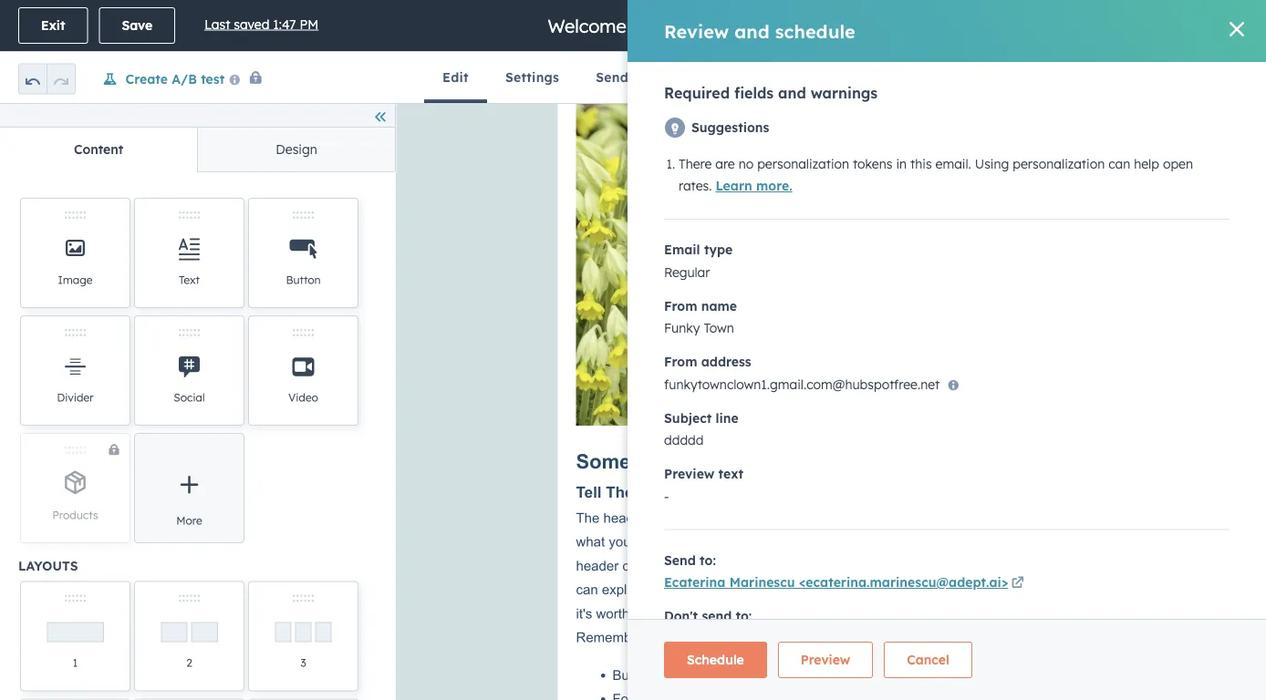 Task type: locate. For each thing, give the bounding box(es) containing it.
1 horizontal spatial send
[[664, 552, 696, 568]]

send inside button
[[1062, 69, 1088, 83]]

rates.
[[679, 178, 712, 194]]

more.
[[756, 178, 793, 194]]

test left email on the top right of page
[[1091, 69, 1110, 83]]

and inside button
[[1142, 17, 1166, 33]]

from up the funky
[[664, 298, 697, 314]]

0 horizontal spatial and
[[735, 20, 770, 42]]

content button
[[0, 128, 197, 172]]

funky
[[664, 320, 700, 336]]

0 vertical spatial preview
[[664, 466, 715, 482]]

1 horizontal spatial review and schedule
[[1093, 17, 1225, 33]]

0 horizontal spatial test
[[201, 71, 225, 87]]

personalization left can
[[1013, 156, 1105, 172]]

are
[[716, 156, 735, 172]]

name
[[701, 298, 737, 314]]

schedule left the close icon
[[1170, 17, 1225, 33]]

1 vertical spatial from
[[664, 354, 697, 370]]

navigation
[[0, 127, 395, 172]]

review and schedule up email on the top right of page
[[1093, 17, 1225, 33]]

automation
[[746, 69, 824, 85]]

1 horizontal spatial personalization
[[1013, 156, 1105, 172]]

0 vertical spatial from
[[664, 298, 697, 314]]

send inside "link"
[[596, 69, 629, 85]]

1 personalization from the left
[[757, 156, 849, 172]]

last saved 1:47 pm
[[205, 16, 319, 32]]

to:
[[700, 552, 716, 568], [736, 609, 752, 624]]

learn
[[716, 178, 752, 194]]

from
[[664, 298, 697, 314], [664, 354, 697, 370]]

and right fields
[[778, 84, 806, 102]]

email
[[1113, 69, 1142, 83]]

from address
[[664, 354, 752, 370]]

from name funky town
[[664, 298, 737, 336]]

-
[[664, 489, 669, 505]]

test right the a/b
[[201, 71, 225, 87]]

learn more. link
[[716, 178, 793, 194]]

send
[[1062, 69, 1088, 83], [596, 69, 629, 85], [664, 552, 696, 568]]

and up send test email button
[[1142, 17, 1166, 33]]

0 horizontal spatial send
[[596, 69, 629, 85]]

review up email on the top right of page
[[1093, 17, 1138, 33]]

using
[[975, 156, 1009, 172]]

preview inside button
[[801, 652, 850, 668]]

send or schedule
[[596, 69, 709, 85]]

there
[[679, 156, 712, 172]]

to: right send
[[736, 609, 752, 624]]

None field
[[546, 13, 686, 38]]

to: up ecaterina
[[700, 552, 716, 568]]

and
[[1142, 17, 1166, 33], [735, 20, 770, 42], [778, 84, 806, 102]]

2 horizontal spatial schedule
[[1170, 17, 1225, 33]]

0 horizontal spatial review
[[664, 20, 729, 42]]

1 from from the top
[[664, 298, 697, 314]]

tokens
[[853, 156, 893, 172]]

schedule right or
[[651, 69, 709, 85]]

2 personalization from the left
[[1013, 156, 1105, 172]]

line
[[716, 410, 739, 426]]

1 horizontal spatial review
[[1093, 17, 1138, 33]]

from for from address
[[664, 354, 697, 370]]

automation link
[[728, 52, 842, 103]]

preview for preview text -
[[664, 466, 715, 482]]

ecaterina
[[664, 575, 726, 591]]

or
[[633, 69, 647, 85]]

send left or
[[596, 69, 629, 85]]

pm
[[300, 16, 319, 32]]

close image
[[1230, 22, 1244, 36]]

test
[[1091, 69, 1110, 83], [201, 71, 225, 87]]

send left email on the top right of page
[[1062, 69, 1088, 83]]

from inside from name funky town
[[664, 298, 697, 314]]

send for send or schedule
[[596, 69, 629, 85]]

suggestions
[[692, 119, 769, 135]]

schedule up the "automation"
[[775, 20, 856, 42]]

ddddd
[[664, 432, 704, 448]]

2 from from the top
[[664, 354, 697, 370]]

review inside button
[[1093, 17, 1138, 33]]

1 horizontal spatial test
[[1091, 69, 1110, 83]]

personalization
[[757, 156, 849, 172], [1013, 156, 1105, 172]]

cancel
[[907, 652, 950, 668]]

send to:
[[664, 552, 716, 568]]

review and schedule up the "automation"
[[664, 20, 856, 42]]

schedule
[[1170, 17, 1225, 33], [775, 20, 856, 42], [651, 69, 709, 85]]

schedule inside review and schedule button
[[1170, 17, 1225, 33]]

group
[[18, 52, 76, 103]]

subject line ddddd
[[664, 410, 739, 448]]

create a/b test button
[[87, 67, 264, 91], [102, 71, 225, 87]]

1 vertical spatial preview
[[801, 652, 850, 668]]

1 horizontal spatial preview
[[801, 652, 850, 668]]

email.
[[936, 156, 971, 172]]

1 horizontal spatial to:
[[736, 609, 752, 624]]

review up 'required'
[[664, 20, 729, 42]]

review and schedule
[[1093, 17, 1225, 33], [664, 20, 856, 42]]

<ecaterina.marinescu@adept.ai>
[[799, 575, 1008, 591]]

funkytownclown1.gmail.com@hubspotfree.net
[[664, 376, 940, 392]]

review and schedule inside button
[[1093, 17, 1225, 33]]

2 horizontal spatial and
[[1142, 17, 1166, 33]]

required fields and warnings
[[664, 84, 878, 102]]

send
[[702, 609, 732, 624]]

preview up -
[[664, 466, 715, 482]]

schedule inside send or schedule "link"
[[651, 69, 709, 85]]

from down the funky
[[664, 354, 697, 370]]

exit
[[41, 17, 65, 33]]

preview
[[664, 466, 715, 482], [801, 652, 850, 668]]

content
[[74, 141, 123, 157]]

0 horizontal spatial preview
[[664, 466, 715, 482]]

0 vertical spatial to:
[[700, 552, 716, 568]]

0 horizontal spatial personalization
[[757, 156, 849, 172]]

0 horizontal spatial review and schedule
[[664, 20, 856, 42]]

send up ecaterina
[[664, 552, 696, 568]]

and up the "automation"
[[735, 20, 770, 42]]

can
[[1109, 156, 1131, 172]]

0 horizontal spatial schedule
[[651, 69, 709, 85]]

preview down ecaterina marinescu <ecaterina.marinescu@adept.ai>
[[801, 652, 850, 668]]

subject
[[664, 410, 712, 426]]

review
[[1093, 17, 1138, 33], [664, 20, 729, 42]]

preview inside preview text -
[[664, 466, 715, 482]]

send for send to:
[[664, 552, 696, 568]]

town
[[704, 320, 734, 336]]

2 horizontal spatial send
[[1062, 69, 1088, 83]]

personalization up more.
[[757, 156, 849, 172]]

test inside button
[[1091, 69, 1110, 83]]

schedule
[[687, 652, 744, 668]]



Task type: describe. For each thing, give the bounding box(es) containing it.
create
[[125, 71, 168, 87]]

save
[[122, 17, 153, 33]]

address
[[701, 354, 752, 370]]

preview for preview
[[801, 652, 850, 668]]

settings link
[[487, 52, 578, 103]]

schedule for send or schedule "link"
[[651, 69, 709, 85]]

create a/b test
[[125, 71, 225, 87]]

regular
[[664, 264, 710, 280]]

last
[[205, 16, 230, 32]]

review and schedule button
[[1070, 7, 1248, 44]]

1 horizontal spatial and
[[778, 84, 806, 102]]

don't send to:
[[664, 609, 752, 624]]

preview button
[[778, 642, 873, 679]]

open
[[1163, 156, 1193, 172]]

email
[[664, 242, 700, 258]]

learn more.
[[716, 178, 793, 194]]

edit
[[443, 69, 469, 85]]

there are no personalization tokens in this email. using personalization can help open rates.
[[679, 156, 1193, 194]]

fields
[[734, 84, 774, 102]]

1 horizontal spatial schedule
[[775, 20, 856, 42]]

design
[[276, 141, 317, 157]]

navigation containing content
[[0, 127, 395, 172]]

settings
[[505, 69, 559, 85]]

send test email
[[1062, 69, 1142, 83]]

type
[[704, 242, 733, 258]]

send for send test email
[[1062, 69, 1088, 83]]

required
[[664, 84, 730, 102]]

cancel button
[[884, 642, 972, 679]]

in
[[896, 156, 907, 172]]

ecaterina marinescu <ecaterina.marinescu@adept.ai>
[[664, 575, 1008, 591]]

send or schedule link
[[578, 52, 728, 103]]

ecaterina marinescu <ecaterina.marinescu@adept.ai> link
[[664, 572, 1230, 594]]

text
[[718, 466, 744, 482]]

saved
[[234, 16, 270, 32]]

preview text -
[[664, 466, 744, 505]]

link opens in a new window image
[[1012, 578, 1024, 591]]

from for from name funky town
[[664, 298, 697, 314]]

design button
[[197, 128, 395, 172]]

don't
[[664, 609, 698, 624]]

a/b
[[172, 71, 197, 87]]

1:47
[[273, 16, 296, 32]]

edit link
[[424, 52, 487, 103]]

0 horizontal spatial to:
[[700, 552, 716, 568]]

send test email button
[[1046, 61, 1157, 90]]

save button
[[99, 7, 175, 44]]

schedule button
[[664, 642, 767, 679]]

help
[[1134, 156, 1160, 172]]

schedule for review and schedule button
[[1170, 17, 1225, 33]]

1 vertical spatial to:
[[736, 609, 752, 624]]

link opens in a new window image
[[1012, 578, 1024, 591]]

marinescu
[[730, 575, 795, 591]]

exit button
[[18, 7, 88, 44]]

this
[[911, 156, 932, 172]]

warnings
[[811, 84, 878, 102]]

email type regular
[[664, 242, 733, 280]]

no
[[739, 156, 754, 172]]



Task type: vqa. For each thing, say whether or not it's contained in the screenshot.
Outline
no



